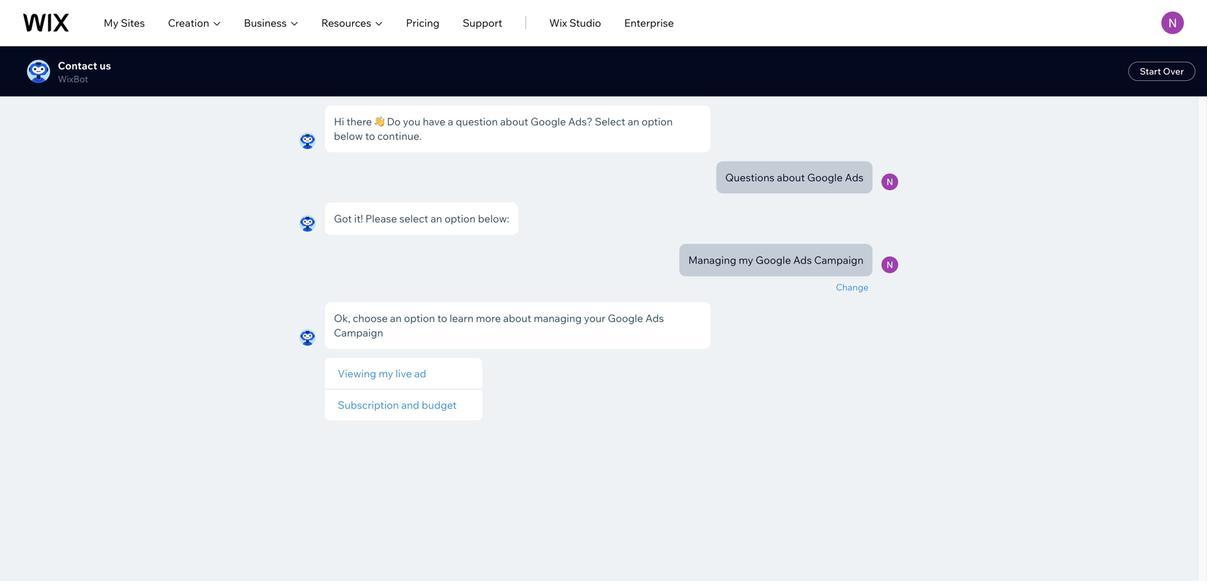 Task type: locate. For each thing, give the bounding box(es) containing it.
studio
[[569, 16, 601, 29]]

business
[[244, 16, 287, 29]]

resources
[[321, 16, 371, 29]]

support link
[[463, 15, 502, 31]]

business button
[[244, 15, 298, 31]]

resources button
[[321, 15, 383, 31]]

creation button
[[168, 15, 221, 31]]

profile image image
[[1162, 12, 1184, 34]]

wix
[[549, 16, 567, 29]]



Task type: describe. For each thing, give the bounding box(es) containing it.
enterprise link
[[624, 15, 674, 31]]

my sites
[[104, 16, 145, 29]]

wix studio
[[549, 16, 601, 29]]

my sites link
[[104, 15, 145, 31]]

creation
[[168, 16, 209, 29]]

pricing link
[[406, 15, 440, 31]]

my
[[104, 16, 119, 29]]

pricing
[[406, 16, 440, 29]]

enterprise
[[624, 16, 674, 29]]

wix studio link
[[549, 15, 601, 31]]

sites
[[121, 16, 145, 29]]

support
[[463, 16, 502, 29]]



Task type: vqa. For each thing, say whether or not it's contained in the screenshot.
the topmost "CV"
no



